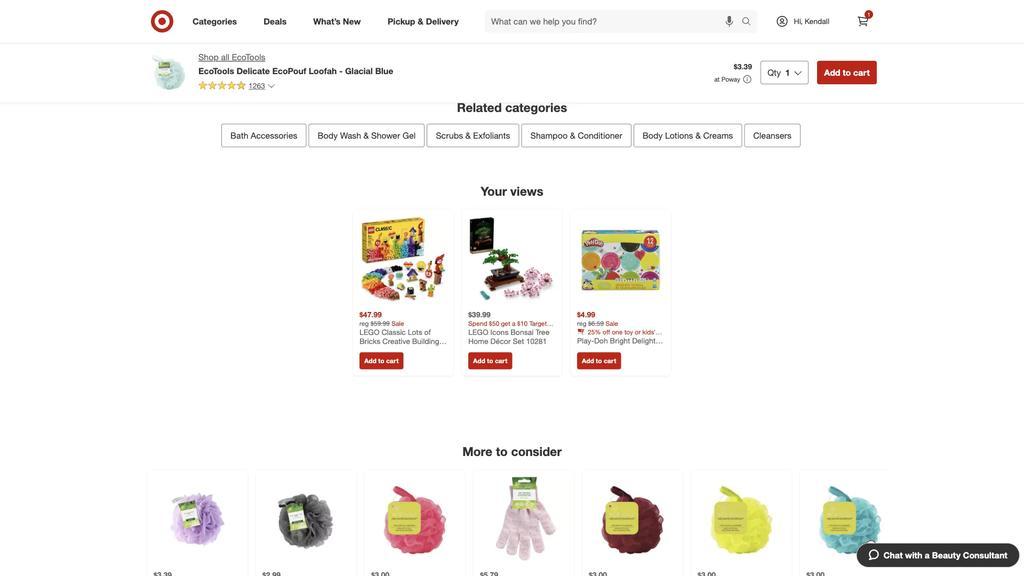 Task type: vqa. For each thing, say whether or not it's contained in the screenshot.
STORES
no



Task type: describe. For each thing, give the bounding box(es) containing it.
kids'
[[643, 328, 656, 336]]

body for body wash & shower gel
[[318, 130, 338, 141]]

of
[[424, 327, 431, 337]]

ecopouf
[[272, 66, 306, 76]]

poway
[[722, 75, 740, 83]]

categories
[[505, 100, 567, 115]]

set inside $47.99 reg $59.99 sale lego classic lots of bricks creative building toys set 11030
[[377, 346, 388, 355]]

ecotools delicate ecopouf loofah - purple image
[[154, 476, 241, 564]]

at
[[714, 75, 720, 83]]

tree
[[536, 327, 550, 337]]

$6.59
[[588, 319, 604, 327]]

& for shampoo
[[570, 130, 576, 141]]

categories link
[[184, 10, 250, 33]]

25%
[[588, 328, 601, 336]]

delicate
[[237, 66, 270, 76]]

hi, kendall
[[794, 17, 830, 26]]

ecotools exfoliating shower gloves - pink image
[[480, 476, 568, 564]]

& for scrubs
[[466, 130, 471, 141]]

1 link
[[851, 10, 875, 33]]

chat
[[884, 550, 903, 560]]

What can we help you find? suggestions appear below search field
[[485, 10, 745, 33]]

your
[[481, 184, 507, 199]]

set inside lego icons bonsai tree home décor set 10281
[[513, 337, 524, 346]]

chat with a beauty consultant
[[884, 550, 1008, 560]]

all
[[221, 52, 229, 62]]

creative
[[383, 337, 410, 346]]

body for body lotions & creams
[[643, 130, 663, 141]]

body wash & shower gel link
[[309, 124, 425, 147]]

1 inside "link"
[[868, 11, 871, 18]]

wash
[[340, 130, 361, 141]]

$4.99
[[577, 310, 595, 319]]

$47.99 reg $59.99 sale lego classic lots of bricks creative building toys set 11030
[[360, 310, 439, 355]]

reg for $47.99
[[360, 319, 369, 327]]

sale for $4.99
[[606, 319, 618, 327]]

with
[[905, 550, 923, 560]]

pickup & delivery
[[388, 16, 459, 26]]

consider
[[511, 444, 562, 459]]

classic
[[382, 327, 406, 337]]

ecotools charcoal ecopouf loofah image
[[262, 476, 350, 564]]

search button
[[737, 10, 763, 35]]

what's
[[313, 16, 341, 26]]

$59.99
[[371, 319, 390, 327]]

related
[[457, 100, 502, 115]]

$39.99
[[468, 310, 491, 319]]

lots
[[408, 327, 422, 337]]

beauty
[[932, 550, 961, 560]]

delivery
[[426, 16, 459, 26]]

bath accessories link
[[221, 124, 306, 147]]

home
[[468, 337, 489, 346]]

one
[[612, 328, 623, 336]]

your views
[[481, 184, 544, 199]]

play-doh bright delights 12-pack image
[[577, 216, 665, 303]]

toy
[[625, 328, 633, 336]]

shampoo & conditioner
[[531, 130, 623, 141]]

ecotools delicate ecopouf loofah - pink image
[[371, 476, 459, 564]]

25% off one toy or kids' book
[[577, 328, 656, 344]]

shower
[[371, 130, 400, 141]]

-
[[339, 66, 343, 76]]

qty 1
[[768, 67, 790, 78]]

more to consider
[[462, 444, 562, 459]]

lotions
[[665, 130, 693, 141]]

scrubs & exfoliants
[[436, 130, 510, 141]]

ecotools delicate ecopouf loofah - red image
[[589, 476, 676, 564]]

shampoo
[[531, 130, 568, 141]]

blue
[[375, 66, 393, 76]]

glacial
[[345, 66, 373, 76]]

what's new link
[[304, 10, 374, 33]]

hi,
[[794, 17, 803, 26]]

cleansers link
[[744, 124, 801, 147]]

toys
[[360, 346, 374, 355]]

icons
[[491, 327, 509, 337]]

body lotions & creams
[[643, 130, 733, 141]]



Task type: locate. For each thing, give the bounding box(es) containing it.
& for pickup
[[418, 16, 424, 26]]

ecotools
[[232, 52, 265, 62], [198, 66, 234, 76]]

sale right $59.99
[[392, 319, 404, 327]]

1
[[868, 11, 871, 18], [785, 67, 790, 78]]

1263 link
[[198, 80, 276, 93]]

sale inside $4.99 reg $6.59 sale
[[606, 319, 618, 327]]

more
[[462, 444, 493, 459]]

lego icons bonsai tree home décor set 10281 image
[[468, 216, 556, 303]]

10281
[[526, 337, 547, 346]]

$4.99 reg $6.59 sale
[[577, 310, 618, 327]]

1263
[[249, 81, 265, 90]]

& right shampoo on the top
[[570, 130, 576, 141]]

set right toys
[[377, 346, 388, 355]]

deals
[[264, 16, 287, 26]]

lego classic lots of bricks creative building toys set 11030 image
[[360, 216, 447, 303]]

1 sale from the left
[[392, 319, 404, 327]]

scrubs
[[436, 130, 463, 141]]

0 horizontal spatial reg
[[360, 319, 369, 327]]

cleansers
[[753, 130, 792, 141]]

& inside scrubs & exfoliants link
[[466, 130, 471, 141]]

lego down $47.99
[[360, 327, 380, 337]]

1 horizontal spatial set
[[513, 337, 524, 346]]

image of ecotools delicate ecopouf loofah - glacial blue image
[[147, 51, 190, 94]]

chat with a beauty consultant button
[[857, 543, 1020, 568]]

bath
[[231, 130, 248, 141]]

to
[[172, 13, 179, 21], [281, 13, 287, 21], [390, 13, 396, 21], [499, 13, 505, 21], [608, 13, 614, 21], [717, 13, 723, 21], [825, 13, 832, 21], [843, 67, 851, 78], [378, 357, 384, 365], [487, 357, 493, 365], [596, 357, 602, 365], [496, 444, 508, 459]]

1 lego from the left
[[360, 327, 380, 337]]

body wash & shower gel
[[318, 130, 416, 141]]

set
[[513, 337, 524, 346], [377, 346, 388, 355]]

add to cart button
[[154, 8, 198, 25], [262, 8, 306, 25], [371, 8, 415, 25], [480, 8, 524, 25], [589, 8, 633, 25], [698, 8, 742, 25], [807, 8, 851, 25], [817, 61, 877, 84], [360, 352, 404, 369], [468, 352, 512, 369], [577, 352, 621, 369]]

body lotions & creams link
[[634, 124, 742, 147]]

1 vertical spatial 1
[[785, 67, 790, 78]]

a
[[925, 550, 930, 560]]

lego
[[360, 327, 380, 337], [468, 327, 488, 337]]

bonsai
[[511, 327, 534, 337]]

1 horizontal spatial 1
[[868, 11, 871, 18]]

reg left '$6.59'
[[577, 319, 587, 327]]

at poway
[[714, 75, 740, 83]]

cart
[[180, 13, 193, 21], [289, 13, 302, 21], [398, 13, 410, 21], [507, 13, 519, 21], [616, 13, 628, 21], [724, 13, 737, 21], [833, 13, 846, 21], [854, 67, 870, 78], [386, 357, 399, 365], [495, 357, 508, 365], [604, 357, 616, 365]]

conditioner
[[578, 130, 623, 141]]

1 horizontal spatial lego
[[468, 327, 488, 337]]

or
[[635, 328, 641, 336]]

accessories
[[251, 130, 297, 141]]

décor
[[491, 337, 511, 346]]

& inside body lotions & creams link
[[696, 130, 701, 141]]

& right wash
[[364, 130, 369, 141]]

1 vertical spatial ecotools
[[198, 66, 234, 76]]

what's new
[[313, 16, 361, 26]]

0 vertical spatial 1
[[868, 11, 871, 18]]

0 horizontal spatial body
[[318, 130, 338, 141]]

lego inside lego icons bonsai tree home décor set 10281
[[468, 327, 488, 337]]

bricks
[[360, 337, 380, 346]]

bath accessories
[[231, 130, 297, 141]]

new
[[343, 16, 361, 26]]

& right lotions
[[696, 130, 701, 141]]

search
[[737, 17, 763, 28]]

1 body from the left
[[318, 130, 338, 141]]

ecotools delicate ecopouf loofah - bright blue image
[[807, 476, 894, 564]]

11030
[[390, 346, 411, 355]]

sale inside $47.99 reg $59.99 sale lego classic lots of bricks creative building toys set 11030
[[392, 319, 404, 327]]

& inside pickup & delivery "link"
[[418, 16, 424, 26]]

gel
[[403, 130, 416, 141]]

lego inside $47.99 reg $59.99 sale lego classic lots of bricks creative building toys set 11030
[[360, 327, 380, 337]]

building
[[412, 337, 439, 346]]

1 horizontal spatial reg
[[577, 319, 587, 327]]

body
[[318, 130, 338, 141], [643, 130, 663, 141]]

shampoo & conditioner link
[[522, 124, 632, 147]]

$3.39
[[734, 62, 752, 71]]

body left wash
[[318, 130, 338, 141]]

1 reg from the left
[[360, 319, 369, 327]]

0 horizontal spatial sale
[[392, 319, 404, 327]]

pickup & delivery link
[[379, 10, 472, 33]]

$47.99
[[360, 310, 382, 319]]

shop all ecotools ecotools delicate ecopouf loofah - glacial blue
[[198, 52, 393, 76]]

set right décor
[[513, 337, 524, 346]]

1 right qty
[[785, 67, 790, 78]]

sale up one
[[606, 319, 618, 327]]

reg inside $47.99 reg $59.99 sale lego classic lots of bricks creative building toys set 11030
[[360, 319, 369, 327]]

2 lego from the left
[[468, 327, 488, 337]]

& inside body wash & shower gel link
[[364, 130, 369, 141]]

ecotools down 'shop'
[[198, 66, 234, 76]]

1 horizontal spatial sale
[[606, 319, 618, 327]]

& inside shampoo & conditioner link
[[570, 130, 576, 141]]

lego icons bonsai tree home décor set 10281
[[468, 327, 550, 346]]

0 horizontal spatial set
[[377, 346, 388, 355]]

categories
[[193, 16, 237, 26]]

1 right kendall
[[868, 11, 871, 18]]

0 vertical spatial ecotools
[[232, 52, 265, 62]]

loofah
[[309, 66, 337, 76]]

kendall
[[805, 17, 830, 26]]

book
[[577, 336, 592, 344]]

0 horizontal spatial lego
[[360, 327, 380, 337]]

deals link
[[255, 10, 300, 33]]

ecotools delicate ecopouf loofah - chartreuse image
[[698, 476, 785, 564]]

body left lotions
[[643, 130, 663, 141]]

0 horizontal spatial 1
[[785, 67, 790, 78]]

2 body from the left
[[643, 130, 663, 141]]

& right pickup at the top left
[[418, 16, 424, 26]]

shop
[[198, 52, 219, 62]]

reg for $4.99
[[577, 319, 587, 327]]

views
[[510, 184, 544, 199]]

lego down "$39.99"
[[468, 327, 488, 337]]

related categories
[[457, 100, 567, 115]]

creams
[[703, 130, 733, 141]]

1 horizontal spatial body
[[643, 130, 663, 141]]

reg
[[360, 319, 369, 327], [577, 319, 587, 327]]

exfoliants
[[473, 130, 510, 141]]

ecotools up delicate
[[232, 52, 265, 62]]

2 sale from the left
[[606, 319, 618, 327]]

add to cart
[[158, 13, 193, 21], [267, 13, 302, 21], [376, 13, 410, 21], [485, 13, 519, 21], [594, 13, 628, 21], [703, 13, 737, 21], [811, 13, 846, 21], [824, 67, 870, 78], [364, 357, 399, 365], [473, 357, 508, 365], [582, 357, 616, 365]]

qty
[[768, 67, 781, 78]]

& right scrubs
[[466, 130, 471, 141]]

2 reg from the left
[[577, 319, 587, 327]]

reg left $59.99
[[360, 319, 369, 327]]

sale for $47.99
[[392, 319, 404, 327]]

consultant
[[963, 550, 1008, 560]]

scrubs & exfoliants link
[[427, 124, 519, 147]]

reg inside $4.99 reg $6.59 sale
[[577, 319, 587, 327]]

pickup
[[388, 16, 415, 26]]

off
[[603, 328, 610, 336]]



